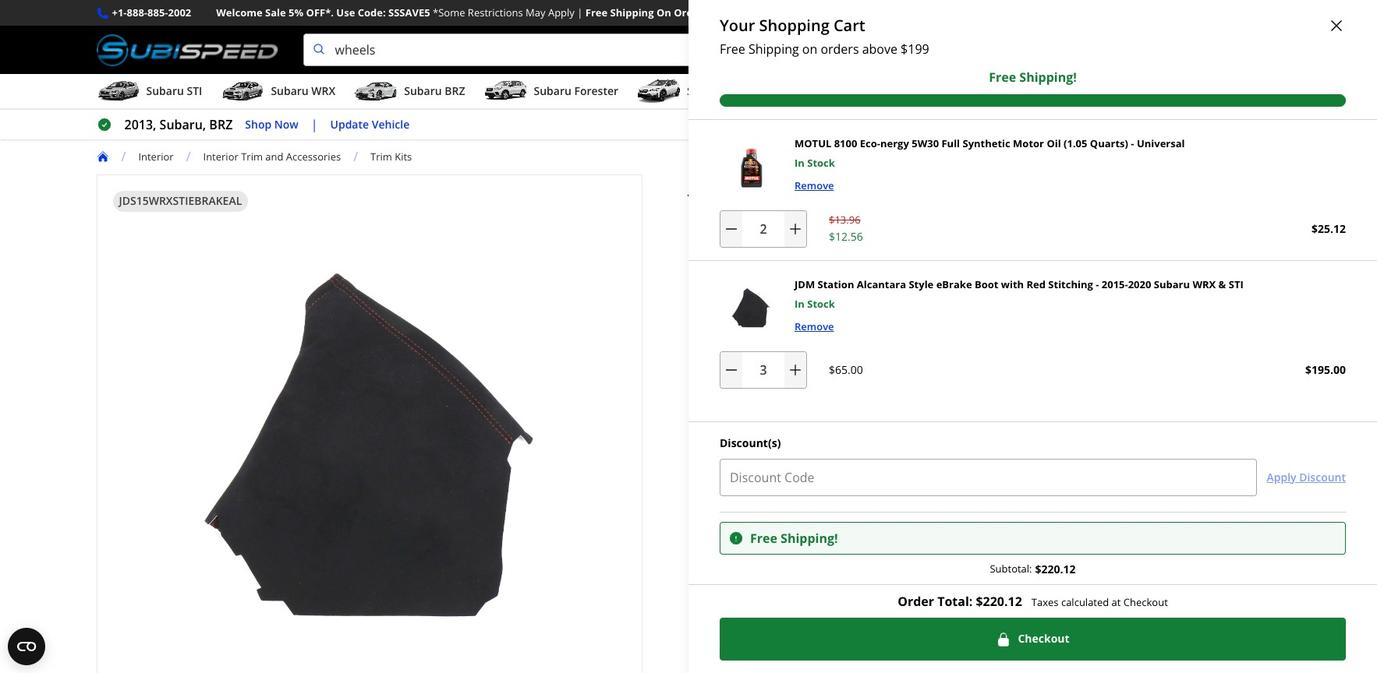 Task type: locate. For each thing, give the bounding box(es) containing it.
alcantara up "$13.96"
[[781, 177, 854, 198]]

red inside jdm station alcantara style ebrake boot with red stitching - 2015-2020 subaru wrx & sti
[[1032, 177, 1061, 198]]

increment image
[[788, 363, 803, 378]]

alcantara inside jdm station alcantara style ebrake boot with red stitching - 2015-2020 subaru wrx & sti
[[781, 177, 854, 198]]

1 vertical spatial on
[[790, 484, 804, 498]]

alcantara for jdm station alcantara style ebrake boot with red stitching - 2015-2020 subaru wrx & sti
[[781, 177, 854, 198]]

oil
[[1047, 136, 1061, 151]]

0 vertical spatial subaru
[[689, 203, 743, 224]]

2 vertical spatial station
[[813, 527, 850, 541]]

1 horizontal spatial on
[[790, 484, 804, 498]]

boot inside jdm station alcantara style ebrake boot with red stitching - 2015-2020 subaru wrx & sti
[[955, 177, 991, 198]]

0 horizontal spatial on
[[657, 5, 671, 19]]

$65.00 left ship
[[829, 362, 863, 377]]

guarantee up "free shipping! on orders over $199"
[[775, 457, 826, 471]]

jdm up interest-
[[795, 278, 815, 292]]

remove button for $195.00
[[795, 319, 834, 336]]

885-
[[147, 5, 168, 19]]

ebrake
[[898, 177, 951, 198], [937, 278, 972, 292]]

decrement image left empty star 'image'
[[724, 222, 739, 237]]

ebrake inside jdm station alcantara style ebrake boot with red stitching - 2015-2020 subaru wrx & sti
[[898, 177, 951, 198]]

checkout right at
[[1124, 596, 1168, 610]]

jdm left mtl102782 motul 8100 eco-nergy 5w30 full synthetic motor oil (1.05 quarts) - 2015-2020 wrx / sti, image
[[689, 177, 720, 198]]

(1.05
[[1064, 136, 1088, 151]]

1 interior from the left
[[138, 149, 174, 164]]

remove button
[[795, 178, 834, 195], [795, 319, 834, 336]]

1 remove from the top
[[795, 179, 834, 193]]

2020 inside jdm station alcantara style ebrake boot with red stitching - 2015-2020 subaru wrx & sti
[[1184, 177, 1220, 198]]

orders inside your shopping cart dialog
[[821, 41, 859, 58]]

in left 4
[[765, 302, 776, 320]]

with for jdm station alcantara style ebrake boot with red stitching - 2015-2020 subaru wrx & sti in stock
[[1001, 278, 1024, 292]]

free down price
[[716, 484, 738, 498]]

0 vertical spatial on
[[657, 5, 671, 19]]

0 horizontal spatial subaru
[[689, 203, 743, 224]]

0 vertical spatial decrement image
[[724, 222, 739, 237]]

1 vertical spatial $65.00
[[829, 362, 863, 377]]

shipping! down match
[[740, 484, 787, 498]]

red
[[1032, 177, 1061, 198], [1027, 278, 1046, 292]]

subaru inside jdm station alcantara style ebrake boot with red stitching - 2015-2020 subaru wrx & sti in stock
[[1154, 278, 1190, 292]]

2 vertical spatial shipping!
[[781, 530, 838, 547]]

jds15wrxstiebrkal 15-20 subaru wrx & sti jdm station alcantara style ebrake boot with red stitching, image
[[720, 277, 782, 339]]

1 horizontal spatial $199
[[865, 484, 888, 498]]

stitching inside jdm station alcantara style ebrake boot with red stitching - 2015-2020 subaru wrx & sti in stock
[[1049, 278, 1093, 292]]

style up installments
[[909, 278, 934, 292]]

- for jdm station alcantara style ebrake boot with red stitching - 2015-2020 subaru wrx & sti in stock
[[1096, 278, 1099, 292]]

stock inside motul 8100 eco-nergy 5w30 full synthetic motor oil (1.05 quarts) - universal in stock
[[807, 156, 835, 170]]

price
[[716, 457, 739, 471]]

ordered
[[964, 351, 1011, 369]]

|
[[577, 5, 583, 19]]

total:
[[938, 594, 973, 611]]

0 horizontal spatial wrx
[[747, 203, 781, 224]]

subaru
[[689, 203, 743, 224], [1154, 278, 1190, 292]]

0 horizontal spatial $199
[[738, 5, 762, 19]]

1 trim from the left
[[241, 149, 263, 164]]

wrx inside jdm station alcantara style ebrake boot with red stitching - 2015-2020 subaru wrx & sti
[[747, 203, 781, 224]]

0 horizontal spatial checkout
[[1018, 632, 1070, 647]]

1 horizontal spatial subaru
[[1154, 278, 1190, 292]]

station for jdm station alcantara style ebrake boot with red stitching - 2015-2020 subaru wrx & sti
[[724, 177, 777, 198]]

1 vertical spatial -
[[1135, 177, 1140, 198]]

shipping!
[[1020, 69, 1077, 86], [740, 484, 787, 498], [781, 530, 838, 547]]

0 horizontal spatial $65.00
[[689, 260, 768, 294]]

increment image
[[788, 222, 803, 237]]

sti inside jdm station alcantara style ebrake boot with red stitching - 2015-2020 subaru wrx & sti in stock
[[1229, 278, 1244, 292]]

boot inside jdm station alcantara style ebrake boot with red stitching - 2015-2020 subaru wrx & sti in stock
[[975, 278, 999, 292]]

if
[[954, 351, 961, 369]]

interior
[[138, 149, 174, 164], [203, 149, 239, 164]]

0 vertical spatial boot
[[955, 177, 991, 198]]

sale
[[265, 5, 286, 19]]

remove down interest-
[[795, 320, 834, 334]]

jdm inside authorized dealer of jdm station
[[790, 527, 810, 541]]

with inside jdm station alcantara style ebrake boot with red stitching - 2015-2020 subaru wrx & sti in stock
[[1001, 278, 1024, 292]]

remove for $195.00
[[795, 320, 834, 334]]

sti inside jdm station alcantara style ebrake boot with red stitching - 2015-2020 subaru wrx & sti
[[801, 203, 823, 224]]

1 vertical spatial in
[[795, 297, 805, 311]]

1 in from the left
[[714, 302, 725, 320]]

0 vertical spatial red
[[1032, 177, 1061, 198]]

free shipping!
[[989, 69, 1077, 86], [750, 530, 838, 547]]

ebrake inside jdm station alcantara style ebrake boot with red stitching - 2015-2020 subaru wrx & sti in stock
[[937, 278, 972, 292]]

stock
[[807, 156, 835, 170], [807, 297, 835, 311], [808, 351, 842, 369]]

station down over
[[813, 527, 850, 541]]

1 vertical spatial jdm
[[795, 278, 815, 292]]

ebrake up installments
[[937, 278, 972, 292]]

0 vertical spatial stock
[[807, 156, 835, 170]]

ebrake for jdm station alcantara style ebrake boot with red stitching - 2015-2020 subaru wrx & sti in stock
[[937, 278, 972, 292]]

style for jdm station alcantara style ebrake boot with red stitching - 2015-2020 subaru wrx & sti in stock
[[909, 278, 934, 292]]

subaru inside jdm station alcantara style ebrake boot with red stitching - 2015-2020 subaru wrx & sti
[[689, 203, 743, 224]]

1 horizontal spatial sti
[[1229, 278, 1244, 292]]

free shipping! down "free shipping! on orders over $199"
[[750, 530, 838, 547]]

3 / from the left
[[353, 148, 358, 165]]

2 vertical spatial jdm
[[790, 527, 810, 541]]

1 vertical spatial subaru
[[1154, 278, 1190, 292]]

in inside motul 8100 eco-nergy 5w30 full synthetic motor oil (1.05 quarts) - universal in stock
[[795, 156, 805, 170]]

1 vertical spatial wrx
[[1193, 278, 1216, 292]]

1 vertical spatial sti
[[1229, 278, 1244, 292]]

guarantee
[[775, 457, 826, 471], [1104, 457, 1158, 471]]

subtotal: $220.12
[[990, 562, 1076, 577]]

1 vertical spatial stitching
[[1049, 278, 1093, 292]]

shipping! down "free shipping! on orders over $199"
[[781, 530, 838, 547]]

1 vertical spatial checkout
[[1018, 632, 1070, 647]]

0 vertical spatial jdm
[[689, 177, 720, 198]]

wrx inside jdm station alcantara style ebrake boot with red stitching - 2015-2020 subaru wrx & sti in stock
[[1193, 278, 1216, 292]]

1 vertical spatial $220.12
[[976, 594, 1022, 611]]

$220.12 down subtotal:
[[976, 594, 1022, 611]]

stitching inside jdm station alcantara style ebrake boot with red stitching - 2015-2020 subaru wrx & sti
[[1065, 177, 1131, 198]]

trim left kits
[[371, 149, 392, 164]]

0 horizontal spatial 2015-
[[1102, 278, 1128, 292]]

1 horizontal spatial guarantee
[[1104, 457, 1158, 471]]

2 / from the left
[[186, 148, 191, 165]]

shipping right | on the left top
[[610, 5, 654, 19]]

in down motul
[[795, 156, 805, 170]]

in
[[714, 302, 725, 320], [765, 302, 776, 320]]

1 horizontal spatial $65.00
[[829, 362, 863, 377]]

free down your
[[720, 41, 745, 58]]

alcantara
[[781, 177, 854, 198], [857, 278, 906, 292]]

boot down motul 8100 eco-nergy 5w30 full synthetic motor oil (1.05 quarts) - universal in stock
[[955, 177, 991, 198]]

- inside jdm station alcantara style ebrake boot with red stitching - 2015-2020 subaru wrx & sti in stock
[[1096, 278, 1099, 292]]

0 vertical spatial 2020
[[1184, 177, 1220, 198]]

shipping! up oil
[[1020, 69, 1077, 86]]

*some
[[433, 5, 465, 19]]

ship
[[867, 351, 892, 369]]

your
[[720, 15, 755, 36]]

checkout
[[1124, 596, 1168, 610], [1018, 632, 1070, 647]]

2 horizontal spatial /
[[353, 148, 358, 165]]

orders down cart
[[821, 41, 859, 58]]

empty star image
[[744, 233, 757, 246]]

1 horizontal spatial wrx
[[1193, 278, 1216, 292]]

2015- inside jdm station alcantara style ebrake boot with red stitching - 2015-2020 subaru wrx & sti in stock
[[1102, 278, 1128, 292]]

$65.00
[[689, 260, 768, 294], [829, 362, 863, 377]]

0 vertical spatial ebrake
[[898, 177, 951, 198]]

checkout down taxes
[[1018, 632, 1070, 647]]

jdm for jdm station alcantara style ebrake boot with red stitching - 2015-2020 subaru wrx & sti
[[689, 177, 720, 198]]

station up in full or in 4 interest-free installments at the top right of page
[[818, 278, 854, 292]]

0 horizontal spatial sti
[[801, 203, 823, 224]]

station inside jdm station alcantara style ebrake boot with red stitching - 2015-2020 subaru wrx & sti
[[724, 177, 777, 198]]

3 stock from the top
[[808, 351, 842, 369]]

cart
[[834, 15, 866, 36]]

red for jdm station alcantara style ebrake boot with red stitching - 2015-2020 subaru wrx & sti
[[1032, 177, 1061, 198]]

2 interior from the left
[[203, 149, 239, 164]]

0 vertical spatial alcantara
[[781, 177, 854, 198]]

shipping down the your shopping cart
[[749, 41, 799, 58]]

order
[[898, 594, 934, 611]]

1 horizontal spatial in
[[765, 302, 776, 320]]

red up before
[[1027, 278, 1046, 292]]

in
[[795, 156, 805, 170], [795, 297, 805, 311], [792, 351, 804, 369]]

7 reviews
[[757, 232, 804, 246]]

2002
[[168, 5, 191, 19]]

$220.12
[[1035, 562, 1076, 577], [976, 594, 1022, 611]]

0 vertical spatial checkout
[[1124, 596, 1168, 610]]

in down interest-
[[792, 351, 804, 369]]

jdm inside jdm station alcantara style ebrake boot with red stitching - 2015-2020 subaru wrx & sti in stock
[[795, 278, 815, 292]]

authorized dealer of jdm station
[[689, 527, 850, 541]]

over
[[841, 484, 862, 498]]

style down the eco-
[[858, 177, 894, 198]]

orders left over
[[807, 484, 838, 498]]

1 stock from the top
[[807, 156, 835, 170]]

2 remove button from the top
[[795, 319, 834, 336]]

jdm for jdm station alcantara style ebrake boot with red stitching - 2015-2020 subaru wrx & sti in stock
[[795, 278, 815, 292]]

0 vertical spatial orders
[[821, 41, 859, 58]]

1 horizontal spatial &
[[1090, 484, 1097, 498]]

in right 4
[[795, 297, 805, 311]]

0 vertical spatial &
[[786, 203, 797, 224]]

jdm station alcantara style ebrake boot with red stitching - 2015-2020 subaru wrx & sti link
[[795, 278, 1244, 292]]

2 horizontal spatial &
[[1219, 278, 1226, 292]]

/
[[121, 148, 126, 165], [186, 148, 191, 165], [353, 148, 358, 165]]

stitching
[[1065, 177, 1131, 198], [1049, 278, 1093, 292]]

$220.12 up taxes
[[1035, 562, 1076, 577]]

888-
[[127, 5, 147, 19]]

guarantee up trusted
[[1104, 457, 1158, 471]]

decrement image
[[724, 222, 739, 237], [724, 363, 739, 378]]

/ for interior
[[121, 148, 126, 165]]

0 vertical spatial with
[[995, 177, 1028, 198]]

free shipping! up motor
[[989, 69, 1077, 86]]

- inside motul 8100 eco-nergy 5w30 full synthetic motor oil (1.05 quarts) - universal in stock
[[1131, 136, 1135, 151]]

4
[[780, 302, 787, 320]]

interior left and
[[203, 149, 239, 164]]

0 vertical spatial free shipping!
[[989, 69, 1077, 86]]

decrement image for $195.00
[[724, 363, 739, 378]]

2 vertical spatial in
[[792, 351, 804, 369]]

stock left 'free'
[[807, 297, 835, 311]]

stitching for jdm station alcantara style ebrake boot with red stitching - 2015-2020 subaru wrx & sti
[[1065, 177, 1131, 198]]

wrx for jdm station alcantara style ebrake boot with red stitching - 2015-2020 subaru wrx & sti
[[747, 203, 781, 224]]

station
[[724, 177, 777, 198], [818, 278, 854, 292], [813, 527, 850, 541]]

1 horizontal spatial trim
[[371, 149, 392, 164]]

2 remove from the top
[[795, 320, 834, 334]]

with for jdm station alcantara style ebrake boot with red stitching - 2015-2020 subaru wrx & sti
[[995, 177, 1028, 198]]

0 vertical spatial sti
[[801, 203, 823, 224]]

2 vertical spatial stock
[[808, 351, 842, 369]]

welcome
[[216, 5, 263, 19]]

2 guarantee from the left
[[1104, 457, 1158, 471]]

1 vertical spatial red
[[1027, 278, 1046, 292]]

price match guarantee up to 110%
[[716, 457, 884, 471]]

& inside jdm station alcantara style ebrake boot with red stitching - 2015-2020 subaru wrx & sti in stock
[[1219, 278, 1226, 292]]

in left full
[[714, 302, 725, 320]]

None number field
[[720, 211, 807, 248], [720, 352, 807, 389], [720, 211, 807, 248], [720, 352, 807, 389]]

open widget image
[[8, 629, 45, 666]]

orders for on
[[821, 41, 859, 58]]

subaru for jdm station alcantara style ebrake boot with red stitching - 2015-2020 subaru wrx & sti in stock
[[1154, 278, 1190, 292]]

0 vertical spatial $65.00
[[689, 260, 768, 294]]

decrement image down full
[[724, 363, 739, 378]]

boot
[[955, 177, 991, 198], [975, 278, 999, 292]]

remove button down motul
[[795, 178, 834, 195]]

trim left and
[[241, 149, 263, 164]]

station for jdm station alcantara style ebrake boot with red stitching - 2015-2020 subaru wrx & sti in stock
[[818, 278, 854, 292]]

8100
[[834, 136, 858, 151]]

0 vertical spatial shipping!
[[1020, 69, 1077, 86]]

2 trim from the left
[[371, 149, 392, 164]]

remove down motul
[[795, 179, 834, 193]]

1 horizontal spatial interior
[[203, 149, 239, 164]]

red inside jdm station alcantara style ebrake boot with red stitching - 2015-2020 subaru wrx & sti in stock
[[1027, 278, 1046, 292]]

stock left will
[[808, 351, 842, 369]]

0 horizontal spatial alcantara
[[781, 177, 854, 198]]

boot for jdm station alcantara style ebrake boot with red stitching - 2015-2020 subaru wrx & sti in stock
[[975, 278, 999, 292]]

style inside jdm station alcantara style ebrake boot with red stitching - 2015-2020 subaru wrx & sti
[[858, 177, 894, 198]]

1 vertical spatial style
[[909, 278, 934, 292]]

taxes
[[1032, 596, 1059, 610]]

sssave5
[[388, 5, 430, 19]]

2020 inside jdm station alcantara style ebrake boot with red stitching - 2015-2020 subaru wrx & sti in stock
[[1128, 278, 1152, 292]]

1 horizontal spatial 2015-
[[1144, 177, 1184, 198]]

1 vertical spatial ebrake
[[937, 278, 972, 292]]

1 decrement image from the top
[[724, 222, 739, 237]]

jdm inside jdm station alcantara style ebrake boot with red stitching - 2015-2020 subaru wrx & sti
[[689, 177, 720, 198]]

0 horizontal spatial guarantee
[[775, 457, 826, 471]]

interior up jds15wrxstiebrakeal
[[138, 149, 174, 164]]

2015- inside jdm station alcantara style ebrake boot with red stitching - 2015-2020 subaru wrx & sti
[[1144, 177, 1184, 198]]

2 vertical spatial -
[[1096, 278, 1099, 292]]

5w30
[[912, 136, 939, 151]]

0 vertical spatial $220.12
[[1035, 562, 1076, 577]]

1 vertical spatial remove button
[[795, 319, 834, 336]]

$65.00 up full
[[689, 260, 768, 294]]

2 stock from the top
[[807, 297, 835, 311]]

0 vertical spatial remove button
[[795, 178, 834, 195]]

in full or in 4 interest-free installments
[[714, 302, 943, 320]]

interior trim and accessories link
[[203, 149, 353, 164], [203, 149, 341, 164]]

1 vertical spatial station
[[818, 278, 854, 292]]

0 vertical spatial stitching
[[1065, 177, 1131, 198]]

0 horizontal spatial &
[[786, 203, 797, 224]]

interior for interior
[[138, 149, 174, 164]]

subtotal:
[[990, 563, 1032, 577]]

jdm right of
[[790, 527, 810, 541]]

1 vertical spatial orders
[[807, 484, 838, 498]]

orders
[[821, 41, 859, 58], [807, 484, 838, 498]]

red down oil
[[1032, 177, 1061, 198]]

shipping
[[610, 5, 654, 19], [749, 41, 799, 58]]

trim kits link
[[371, 149, 425, 164], [371, 149, 412, 164]]

1 horizontal spatial /
[[186, 148, 191, 165]]

boot up 'ordered'
[[975, 278, 999, 292]]

1 vertical spatial decrement image
[[724, 363, 739, 378]]

7 reviews link
[[757, 232, 804, 246]]

1 / from the left
[[121, 148, 126, 165]]

eco-
[[860, 136, 881, 151]]

station inside jdm station alcantara style ebrake boot with red stitching - 2015-2020 subaru wrx & sti in stock
[[818, 278, 854, 292]]

2 decrement image from the top
[[724, 363, 739, 378]]

style inside jdm station alcantara style ebrake boot with red stitching - 2015-2020 subaru wrx & sti in stock
[[909, 278, 934, 292]]

0 vertical spatial shipping
[[610, 5, 654, 19]]

off*.
[[306, 5, 334, 19]]

1 horizontal spatial free shipping!
[[989, 69, 1077, 86]]

0 horizontal spatial in
[[714, 302, 725, 320]]

2015- for jdm station alcantara style ebrake boot with red stitching - 2015-2020 subaru wrx & sti
[[1144, 177, 1184, 198]]

alcantara up installments
[[857, 278, 906, 292]]

0 vertical spatial style
[[858, 177, 894, 198]]

1 horizontal spatial shipping
[[749, 41, 799, 58]]

jdm
[[689, 177, 720, 198], [795, 278, 815, 292], [790, 527, 810, 541]]

0 horizontal spatial shipping
[[610, 5, 654, 19]]

sti
[[801, 203, 823, 224], [1229, 278, 1244, 292]]

interest-
[[790, 302, 841, 320]]

on down price match guarantee up to 110%
[[790, 484, 804, 498]]

remove
[[795, 179, 834, 193], [795, 320, 834, 334]]

remove button right 4
[[795, 319, 834, 336]]

1 vertical spatial &
[[1219, 278, 1226, 292]]

0 vertical spatial station
[[724, 177, 777, 198]]

1 vertical spatial 2015-
[[1102, 278, 1128, 292]]

1 vertical spatial with
[[1001, 278, 1024, 292]]

0 horizontal spatial /
[[121, 148, 126, 165]]

ebrake down 5w30
[[898, 177, 951, 198]]

up
[[829, 457, 842, 471]]

on
[[657, 5, 671, 19], [790, 484, 804, 498]]

0 horizontal spatial 2020
[[1128, 278, 1152, 292]]

stock down motul
[[807, 156, 835, 170]]

-
[[1131, 136, 1135, 151], [1135, 177, 1140, 198], [1096, 278, 1099, 292]]

1 horizontal spatial style
[[909, 278, 934, 292]]

with inside jdm station alcantara style ebrake boot with red stitching - 2015-2020 subaru wrx & sti
[[995, 177, 1028, 198]]

1 horizontal spatial checkout
[[1124, 596, 1168, 610]]

1 guarantee from the left
[[775, 457, 826, 471]]

0 vertical spatial -
[[1131, 136, 1135, 151]]

& inside jdm station alcantara style ebrake boot with red stitching - 2015-2020 subaru wrx & sti
[[786, 203, 797, 224]]

station up empty star 'image'
[[724, 177, 777, 198]]

2020
[[1184, 177, 1220, 198], [1128, 278, 1152, 292]]

1 vertical spatial stock
[[807, 297, 835, 311]]

1 vertical spatial alcantara
[[857, 278, 906, 292]]

alcantara inside jdm station alcantara style ebrake boot with red stitching - 2015-2020 subaru wrx & sti in stock
[[857, 278, 906, 292]]

free up motul 8100 eco-nergy 5w30 full synthetic motor oil (1.05 quarts) - universal link
[[989, 69, 1016, 86]]

1 vertical spatial boot
[[975, 278, 999, 292]]

free right | on the left top
[[586, 5, 608, 19]]

motul
[[795, 136, 832, 151]]

0 vertical spatial wrx
[[747, 203, 781, 224]]

on left 'orders'
[[657, 5, 671, 19]]

style
[[858, 177, 894, 198], [909, 278, 934, 292]]

on
[[802, 41, 818, 58]]

interior link
[[138, 149, 186, 164], [138, 149, 174, 164]]

1 horizontal spatial alcantara
[[857, 278, 906, 292]]

1 horizontal spatial 2020
[[1184, 177, 1220, 198]]

- inside jdm station alcantara style ebrake boot with red stitching - 2015-2020 subaru wrx & sti
[[1135, 177, 1140, 198]]

0 horizontal spatial interior
[[138, 149, 174, 164]]

1 remove button from the top
[[795, 178, 834, 195]]



Task type: describe. For each thing, give the bounding box(es) containing it.
sti for jdm station alcantara style ebrake boot with red stitching - 2015-2020 subaru wrx & sti in stock
[[1229, 278, 1244, 292]]

$195.00
[[1306, 362, 1346, 377]]

installments
[[869, 302, 943, 320]]

5%
[[289, 5, 304, 19]]

7
[[757, 232, 763, 246]]

0 vertical spatial $199
[[738, 5, 762, 19]]

$
[[901, 41, 908, 58]]

Discount Code field
[[720, 459, 1258, 496]]

day
[[1023, 457, 1043, 471]]

shopping
[[759, 15, 830, 36]]

match
[[742, 457, 772, 471]]

over
[[711, 5, 736, 19]]

universal
[[1137, 136, 1185, 151]]

remove button for $25.12
[[795, 178, 834, 195]]

welcome sale 5% off*. use code: sssave5
[[216, 5, 430, 19]]

motor
[[1013, 136, 1044, 151]]

jdm station link
[[790, 525, 850, 543]]

quarts)
[[1090, 136, 1129, 151]]

+1-888-885-2002
[[112, 5, 191, 19]]

interior for interior trim and accessories
[[203, 149, 239, 164]]

2020 for jdm station alcantara style ebrake boot with red stitching - 2015-2020 subaru wrx & sti in stock
[[1128, 278, 1152, 292]]

shipping inside your shopping cart dialog
[[749, 41, 799, 58]]

will
[[845, 351, 864, 369]]

day
[[930, 351, 950, 369]]

may
[[526, 5, 546, 19]]

remove for $25.12
[[795, 179, 834, 193]]

1 vertical spatial shipping!
[[740, 484, 787, 498]]

jds15wrxstiebrakeal
[[119, 194, 242, 208]]

free
[[841, 302, 865, 320]]

full
[[728, 302, 746, 320]]

trusted
[[1100, 484, 1139, 498]]

1 vertical spatial free shipping!
[[750, 530, 838, 547]]

checkout inside button
[[1018, 632, 1070, 647]]

search input field
[[303, 34, 1173, 66]]

$13.96
[[829, 213, 861, 227]]

*some restrictions may apply | free shipping on orders over $199
[[433, 5, 762, 19]]

$13.96 $12.56
[[829, 213, 863, 244]]

alcantara for jdm station alcantara style ebrake boot with red stitching - 2015-2020 subaru wrx & sti in stock
[[857, 278, 906, 292]]

free shipping on orders above $ 199
[[720, 41, 930, 58]]

trim kits
[[371, 149, 412, 164]]

use
[[336, 5, 355, 19]]

accessories
[[286, 149, 341, 164]]

style for jdm station alcantara style ebrake boot with red stitching - 2015-2020 subaru wrx & sti
[[858, 177, 894, 198]]

2015- for jdm station alcantara style ebrake boot with red stitching - 2015-2020 subaru wrx & sti in stock
[[1102, 278, 1128, 292]]

$65.00 inside your shopping cart dialog
[[829, 362, 863, 377]]

checkout button
[[720, 619, 1346, 661]]

calculated
[[1062, 596, 1109, 610]]

/ for interior trim and accessories
[[186, 148, 191, 165]]

restrictions
[[468, 5, 523, 19]]

2020 for jdm station alcantara style ebrake boot with red stitching - 2015-2020 subaru wrx & sti
[[1184, 177, 1220, 198]]

code:
[[358, 5, 386, 19]]

stitching for jdm station alcantara style ebrake boot with red stitching - 2015-2020 subaru wrx & sti in stock
[[1049, 278, 1093, 292]]

jdm station alcantara style ebrake boot with red stitching - 2015-2020 subaru wrx & sti in stock
[[795, 278, 1244, 311]]

motul 8100 eco-nergy 5w30 full synthetic motor oil (1.05 quarts) - universal in stock
[[795, 136, 1185, 170]]

to
[[844, 457, 855, 471]]

- for jdm station alcantara style ebrake boot with red stitching - 2015-2020 subaru wrx & sti
[[1135, 177, 1140, 198]]

before
[[1015, 351, 1053, 369]]

same
[[895, 351, 926, 369]]

red for jdm station alcantara style ebrake boot with red stitching - 2015-2020 subaru wrx & sti in stock
[[1027, 278, 1046, 292]]

2 in from the left
[[765, 302, 776, 320]]

free shipping! on orders over $199
[[716, 484, 888, 498]]

and
[[265, 149, 284, 164]]

star image
[[716, 233, 730, 246]]

interior trim and accessories
[[203, 149, 341, 164]]

jdm station alcantara style ebrake boot with red stitching - 2015-2020 subaru wrx & sti
[[689, 177, 1220, 224]]

satisfaction
[[1045, 457, 1101, 471]]

mtl102782 motul 8100 eco-nergy 5w30 full synthetic motor oil (1.05 quarts) - 2015-2020 wrx / sti, image
[[720, 136, 782, 198]]

& for jdm station alcantara style ebrake boot with red stitching - 2015-2020 subaru wrx & sti
[[786, 203, 797, 224]]

dealer
[[744, 527, 775, 541]]

stock inside jdm station alcantara style ebrake boot with red stitching - 2015-2020 subaru wrx & sti in stock
[[807, 297, 835, 311]]

kits
[[395, 149, 412, 164]]

199
[[908, 41, 930, 58]]

reviews
[[766, 232, 804, 246]]

sti for jdm station alcantara style ebrake boot with red stitching - 2015-2020 subaru wrx & sti
[[801, 203, 823, 224]]

in stock will ship same day if ordered before
[[792, 351, 1053, 369]]

your shopping cart
[[720, 15, 866, 36]]

wrx for jdm station alcantara style ebrake boot with red stitching - 2015-2020 subaru wrx & sti in stock
[[1193, 278, 1216, 292]]

authorized
[[689, 527, 741, 541]]

subaru for jdm station alcantara style ebrake boot with red stitching - 2015-2020 subaru wrx & sti
[[689, 203, 743, 224]]

+1-888-885-2002 link
[[112, 5, 191, 21]]

rated
[[1009, 484, 1039, 498]]

1 vertical spatial $199
[[865, 484, 888, 498]]

+1-
[[112, 5, 127, 19]]

1 horizontal spatial $220.12
[[1035, 562, 1076, 577]]

in inside jdm station alcantara style ebrake boot with red stitching - 2015-2020 subaru wrx & sti in stock
[[795, 297, 805, 311]]

station inside authorized dealer of jdm station
[[813, 527, 850, 541]]

above
[[862, 41, 898, 58]]

0 horizontal spatial $220.12
[[976, 594, 1022, 611]]

motul 8100 eco-nergy 5w30 full synthetic motor oil (1.05 quarts) - universal link
[[795, 136, 1185, 151]]

synthetic
[[963, 136, 1011, 151]]

decrement image for $25.12
[[724, 222, 739, 237]]

orders for on
[[807, 484, 838, 498]]

apply
[[548, 5, 575, 19]]

your shopping cart dialog
[[689, 0, 1377, 674]]

full
[[942, 136, 960, 151]]

at
[[1112, 596, 1121, 610]]

checkout link
[[720, 619, 1346, 661]]

discount(s)
[[720, 436, 781, 451]]

taxes calculated at checkout
[[1032, 596, 1168, 610]]

30
[[1009, 457, 1021, 471]]

ebrake for jdm station alcantara style ebrake boot with red stitching - 2015-2020 subaru wrx & sti
[[898, 177, 951, 198]]

& for jdm station alcantara style ebrake boot with red stitching - 2015-2020 subaru wrx & sti in stock
[[1219, 278, 1226, 292]]

2 vertical spatial &
[[1090, 484, 1097, 498]]

free right authorized
[[750, 530, 778, 547]]

$25.12
[[1312, 221, 1346, 236]]

or
[[749, 302, 762, 320]]

orders
[[674, 5, 709, 19]]

boot for jdm station alcantara style ebrake boot with red stitching - 2015-2020 subaru wrx & sti
[[955, 177, 991, 198]]

of
[[777, 527, 787, 541]]

/ for trim kits
[[353, 148, 358, 165]]

$12.56
[[829, 229, 863, 244]]



Task type: vqa. For each thing, say whether or not it's contained in the screenshot.
$26.50
no



